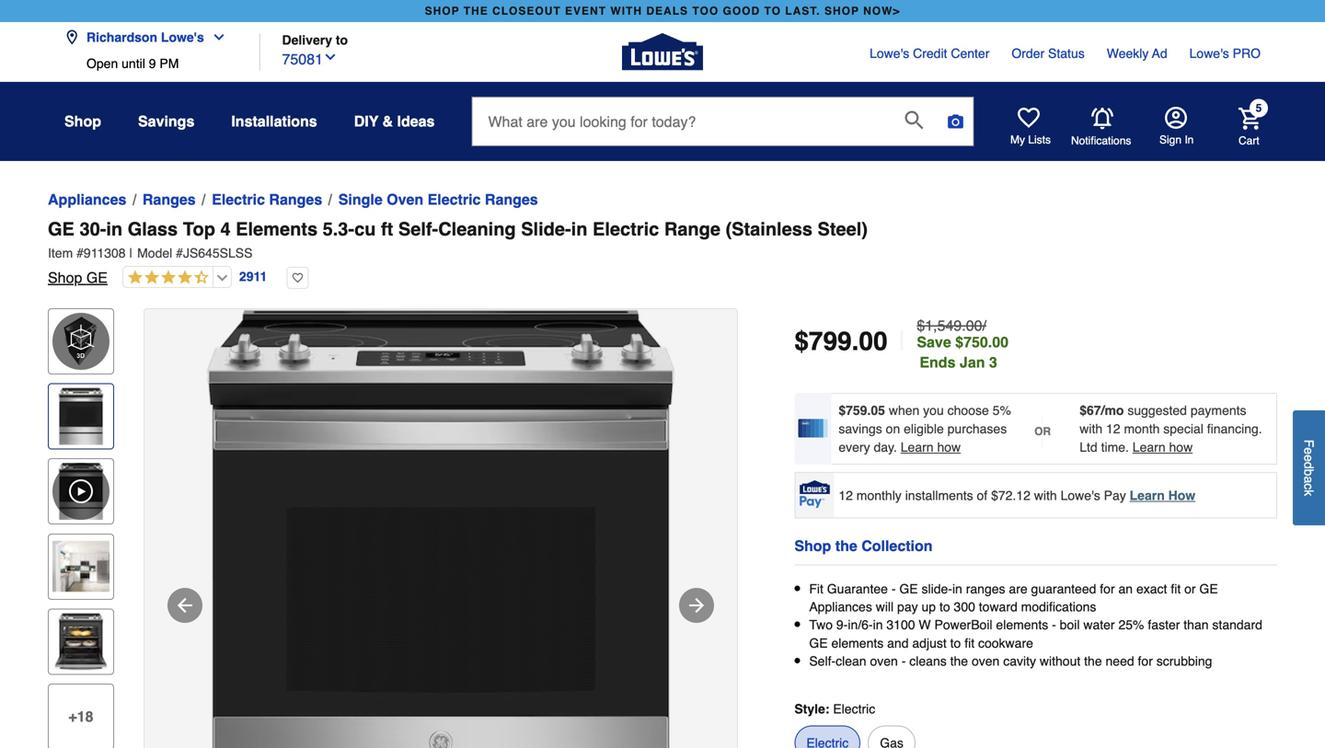 Task type: locate. For each thing, give the bounding box(es) containing it.
2 learn how from the left
[[1133, 440, 1193, 455]]

$
[[795, 327, 809, 356]]

e up b
[[1302, 455, 1317, 462]]

lowe's inside button
[[161, 30, 204, 45]]

to down powerboil
[[951, 636, 961, 651]]

ge  #js645slss - thumbnail2 image
[[52, 538, 110, 595]]

| inside ge 30-in glass top 4 elements 5.3-cu ft self-cleaning slide-in electric range (stainless steel) item # 911308 | model # js645slss
[[129, 246, 133, 261]]

c
[[1302, 483, 1317, 490]]

learn down month
[[1133, 440, 1166, 455]]

1 vertical spatial -
[[1052, 618, 1057, 633]]

fit down powerboil
[[965, 636, 975, 651]]

cart
[[1239, 134, 1260, 147]]

sign in
[[1160, 133, 1194, 146]]

monthly
[[857, 488, 902, 503]]

how down special
[[1170, 440, 1193, 455]]

in
[[1185, 133, 1194, 146]]

-
[[892, 582, 896, 597], [1052, 618, 1057, 633], [902, 654, 906, 669]]

faster
[[1148, 618, 1181, 633]]

or
[[1185, 582, 1196, 597]]

with
[[1080, 422, 1103, 436], [1035, 488, 1057, 503]]

0 vertical spatial self-
[[398, 219, 438, 240]]

0 horizontal spatial ranges
[[143, 191, 196, 208]]

1 horizontal spatial shop
[[825, 5, 860, 17]]

# right item
[[77, 246, 84, 261]]

pm
[[160, 56, 179, 71]]

0 horizontal spatial self-
[[398, 219, 438, 240]]

0 horizontal spatial with
[[1035, 488, 1057, 503]]

learn how down special
[[1133, 440, 1193, 455]]

0 horizontal spatial electric
[[212, 191, 265, 208]]

weekly
[[1107, 46, 1149, 61]]

1 vertical spatial 12
[[839, 488, 853, 503]]

with
[[611, 5, 643, 17]]

self- down two
[[809, 654, 836, 669]]

to up chevron down image
[[336, 33, 348, 47]]

ranges up the glass
[[143, 191, 196, 208]]

- left 'boil'
[[1052, 618, 1057, 633]]

1 vertical spatial fit
[[965, 636, 975, 651]]

- up 'will'
[[892, 582, 896, 597]]

oven
[[870, 654, 898, 669], [972, 654, 1000, 669]]

delivery
[[282, 33, 332, 47]]

in/6-
[[848, 618, 873, 633]]

0 vertical spatial 12
[[1107, 422, 1121, 436]]

elements down in/6-
[[832, 636, 884, 651]]

how
[[938, 440, 961, 455], [1170, 440, 1193, 455]]

lists
[[1029, 133, 1051, 146]]

2 how from the left
[[1170, 440, 1193, 455]]

0 horizontal spatial for
[[1100, 582, 1115, 597]]

self-
[[398, 219, 438, 240], [809, 654, 836, 669]]

learn how for on
[[901, 440, 961, 455]]

for left an
[[1100, 582, 1115, 597]]

ad
[[1152, 46, 1168, 61]]

1 horizontal spatial appliances
[[809, 600, 873, 615]]

in up 911308
[[106, 219, 123, 240]]

learn how
[[901, 440, 961, 455], [1133, 440, 1193, 455]]

learn
[[901, 440, 934, 455], [1133, 440, 1166, 455], [1130, 488, 1165, 503]]

1 horizontal spatial oven
[[972, 654, 1000, 669]]

1 horizontal spatial the
[[951, 654, 969, 669]]

elements up cookware
[[996, 618, 1049, 633]]

learn down eligible
[[901, 440, 934, 455]]

eligible
[[904, 422, 944, 436]]

12 inside suggested payments with 12 month special financing. ltd time.
[[1107, 422, 1121, 436]]

sign in button
[[1160, 107, 1194, 147]]

top
[[183, 219, 215, 240]]

learn how button
[[901, 438, 961, 457], [1133, 438, 1193, 457]]

collection
[[862, 538, 933, 555]]

f e e d b a c k
[[1302, 440, 1317, 496]]

learn how button down eligible
[[901, 438, 961, 457]]

ge down 911308
[[86, 269, 108, 286]]

1 vertical spatial self-
[[809, 654, 836, 669]]

lowe's credit center
[[870, 46, 990, 61]]

order
[[1012, 46, 1045, 61]]

4.4 stars image
[[123, 270, 209, 287]]

lowe's left pay at the bottom right of page
[[1061, 488, 1101, 503]]

12
[[1107, 422, 1121, 436], [839, 488, 853, 503]]

diy & ideas
[[354, 113, 435, 130]]

learn how button for special
[[1133, 438, 1193, 457]]

shop up fit
[[795, 538, 832, 555]]

$72.12
[[992, 488, 1031, 503]]

lowe's left the 'credit'
[[870, 46, 910, 61]]

last.
[[786, 5, 821, 17]]

1 horizontal spatial learn how
[[1133, 440, 1193, 455]]

$67/mo
[[1080, 403, 1124, 418]]

1 vertical spatial shop
[[48, 269, 82, 286]]

0 vertical spatial |
[[129, 246, 133, 261]]

0 vertical spatial appliances
[[48, 191, 126, 208]]

appliances up 9-
[[809, 600, 873, 615]]

1 learn how button from the left
[[901, 438, 961, 457]]

oven down cookware
[[972, 654, 1000, 669]]

closeout
[[493, 5, 561, 17]]

self- right ft
[[398, 219, 438, 240]]

the left need
[[1085, 654, 1103, 669]]

1 horizontal spatial learn how button
[[1133, 438, 1193, 457]]

0 horizontal spatial learn how
[[901, 440, 961, 455]]

arrow left image
[[174, 595, 196, 617]]

lowe's credit center link
[[870, 44, 990, 63]]

None search field
[[472, 97, 974, 161]]

12 right lowes pay logo
[[839, 488, 853, 503]]

with up ltd
[[1080, 422, 1103, 436]]

in down 'will'
[[873, 618, 883, 633]]

electric
[[833, 702, 876, 717]]

0 vertical spatial for
[[1100, 582, 1115, 597]]

appliances
[[48, 191, 126, 208], [809, 600, 873, 615]]

shop for shop ge
[[48, 269, 82, 286]]

1 horizontal spatial #
[[176, 246, 183, 261]]

2 horizontal spatial electric
[[593, 219, 659, 240]]

every
[[839, 440, 870, 455]]

1 horizontal spatial -
[[902, 654, 906, 669]]

savings
[[138, 113, 195, 130]]

2 shop from the left
[[825, 5, 860, 17]]

style:
[[795, 702, 830, 717]]

learn how button down special
[[1133, 438, 1193, 457]]

elements
[[236, 219, 318, 240]]

2 horizontal spatial ranges
[[485, 191, 538, 208]]

item
[[48, 246, 73, 261]]

shop left the
[[425, 5, 460, 17]]

ge up item
[[48, 219, 74, 240]]

e up d on the bottom right of page
[[1302, 448, 1317, 455]]

or
[[1035, 425, 1051, 438]]

1 how from the left
[[938, 440, 961, 455]]

0 horizontal spatial learn how button
[[901, 438, 961, 457]]

Search Query text field
[[473, 98, 891, 145]]

location image
[[64, 30, 79, 45]]

the right cleans
[[951, 654, 969, 669]]

shop down item
[[48, 269, 82, 286]]

for
[[1100, 582, 1115, 597], [1138, 654, 1153, 669]]

2 oven from the left
[[972, 654, 1000, 669]]

cavity
[[1004, 654, 1037, 669]]

1 horizontal spatial self-
[[809, 654, 836, 669]]

self- inside ge 30-in glass top 4 elements 5.3-cu ft self-cleaning slide-in electric range (stainless steel) item # 911308 | model # js645slss
[[398, 219, 438, 240]]

+18 button
[[48, 684, 114, 748]]

to right up
[[940, 600, 951, 615]]

0 vertical spatial shop
[[64, 113, 101, 130]]

1 horizontal spatial with
[[1080, 422, 1103, 436]]

the up guarantee
[[836, 538, 858, 555]]

toward
[[979, 600, 1018, 615]]

richardson lowe's button
[[64, 19, 234, 56]]

learn right pay at the bottom right of page
[[1130, 488, 1165, 503]]

appliances inside fit guarantee - ge slide-in ranges are guaranteed for an exact fit or ge appliances will pay up to 300 toward modifications two 9-in/6-in 3100 w powerboil elements - boil water 25% faster than standard ge elements and adjust to fit cookware self-clean oven - cleans the oven cavity without the need for scrubbing
[[809, 600, 873, 615]]

shop down open
[[64, 113, 101, 130]]

0 horizontal spatial how
[[938, 440, 961, 455]]

| left model
[[129, 246, 133, 261]]

0 vertical spatial elements
[[996, 618, 1049, 633]]

suggested payments with 12 month special financing. ltd time.
[[1080, 403, 1263, 455]]

0 horizontal spatial oven
[[870, 654, 898, 669]]

$1,549.00
[[917, 317, 983, 334]]

single
[[339, 191, 383, 208]]

0 horizontal spatial appliances
[[48, 191, 126, 208]]

ge 30-in glass top 4 elements 5.3-cu ft self-cleaning slide-in electric range (stainless steel) item # 911308 | model # js645slss
[[48, 219, 868, 261]]

# right model
[[176, 246, 183, 261]]

slide-
[[922, 582, 953, 597]]

learn how down eligible
[[901, 440, 961, 455]]

item number 9 1 1 3 0 8 and model number j s 6 4 5 s l s s element
[[48, 244, 1278, 262]]

ranges
[[966, 582, 1006, 597]]

shop right last.
[[825, 5, 860, 17]]

electric up cleaning
[[428, 191, 481, 208]]

powerboil
[[935, 618, 993, 633]]

2 learn how button from the left
[[1133, 438, 1193, 457]]

0 horizontal spatial elements
[[832, 636, 884, 651]]

good
[[723, 5, 761, 17]]

for right need
[[1138, 654, 1153, 669]]

installations button
[[231, 105, 317, 138]]

electric up 4
[[212, 191, 265, 208]]

b
[[1302, 469, 1317, 476]]

lowe's up pm
[[161, 30, 204, 45]]

0 horizontal spatial 12
[[839, 488, 853, 503]]

1 learn how from the left
[[901, 440, 961, 455]]

0 horizontal spatial |
[[129, 246, 133, 261]]

0 vertical spatial to
[[336, 33, 348, 47]]

to
[[336, 33, 348, 47], [940, 600, 951, 615], [951, 636, 961, 651]]

12 monthly installments of $72.12 with lowe's pay learn how
[[839, 488, 1196, 503]]

1 horizontal spatial how
[[1170, 440, 1193, 455]]

0 vertical spatial with
[[1080, 422, 1103, 436]]

event
[[565, 5, 607, 17]]

d
[[1302, 462, 1317, 469]]

fit left or
[[1171, 582, 1181, 597]]

1 horizontal spatial ranges
[[269, 191, 322, 208]]

elements
[[996, 618, 1049, 633], [832, 636, 884, 651]]

1 horizontal spatial for
[[1138, 654, 1153, 669]]

search image
[[905, 111, 924, 129]]

sign
[[1160, 133, 1182, 146]]

1 vertical spatial appliances
[[809, 600, 873, 615]]

- down and at the right
[[902, 654, 906, 669]]

0 vertical spatial fit
[[1171, 582, 1181, 597]]

single oven electric ranges
[[339, 191, 538, 208]]

diy
[[354, 113, 379, 130]]

1 horizontal spatial 12
[[1107, 422, 1121, 436]]

with right $72.12
[[1035, 488, 1057, 503]]

1 horizontal spatial fit
[[1171, 582, 1181, 597]]

electric up item number 9 1 1 3 0 8 and model number j s 6 4 5 s l s s element
[[593, 219, 659, 240]]

appliances up 30-
[[48, 191, 126, 208]]

ranges up cleaning
[[485, 191, 538, 208]]

/
[[983, 317, 987, 334]]

how for eligible
[[938, 440, 961, 455]]

1 vertical spatial for
[[1138, 654, 1153, 669]]

0 vertical spatial -
[[892, 582, 896, 597]]

| right 00
[[899, 325, 906, 357]]

2 vertical spatial -
[[902, 654, 906, 669]]

0 horizontal spatial shop
[[425, 5, 460, 17]]

k
[[1302, 490, 1317, 496]]

1 horizontal spatial |
[[899, 325, 906, 357]]

ranges up elements
[[269, 191, 322, 208]]

how down eligible
[[938, 440, 961, 455]]

and
[[888, 636, 909, 651]]

in up 300
[[953, 582, 963, 597]]

2 vertical spatial shop
[[795, 538, 832, 555]]

electric inside ge 30-in glass top 4 elements 5.3-cu ft self-cleaning slide-in electric range (stainless steel) item # 911308 | model # js645slss
[[593, 219, 659, 240]]

learn how for special
[[1133, 440, 1193, 455]]

1 vertical spatial with
[[1035, 488, 1057, 503]]

oven down and at the right
[[870, 654, 898, 669]]

to
[[765, 5, 782, 17]]

0 horizontal spatial #
[[77, 246, 84, 261]]

learn for on
[[901, 440, 934, 455]]

12 up time.
[[1107, 422, 1121, 436]]



Task type: vqa. For each thing, say whether or not it's contained in the screenshot.
the scratches
no



Task type: describe. For each thing, give the bounding box(es) containing it.
water
[[1084, 618, 1115, 633]]

lowe's pro
[[1190, 46, 1261, 61]]

30-
[[80, 219, 106, 240]]

5.3-
[[323, 219, 355, 240]]

choose
[[948, 403, 989, 418]]

2911
[[239, 269, 267, 284]]

lowe's home improvement logo image
[[622, 12, 703, 93]]

$ 799 . 00
[[795, 327, 888, 356]]

financing.
[[1208, 422, 1263, 436]]

style: electric
[[795, 702, 876, 717]]

1 horizontal spatial electric
[[428, 191, 481, 208]]

2 e from the top
[[1302, 455, 1317, 462]]

learn how link
[[1130, 488, 1196, 503]]

special
[[1164, 422, 1204, 436]]

lowe's home improvement notification center image
[[1092, 107, 1114, 130]]

camera image
[[947, 112, 965, 131]]

two
[[809, 618, 833, 633]]

self- inside fit guarantee - ge slide-in ranges are guaranteed for an exact fit or ge appliances will pay up to 300 toward modifications two 9-in/6-in 3100 w powerboil elements - boil water 25% faster than standard ge elements and adjust to fit cookware self-clean oven - cleans the oven cavity without the need for scrubbing
[[809, 654, 836, 669]]

1 vertical spatial to
[[940, 600, 951, 615]]

you
[[924, 403, 944, 418]]

savings button
[[138, 105, 195, 138]]

the
[[464, 5, 489, 17]]

&
[[383, 113, 393, 130]]

1 oven from the left
[[870, 654, 898, 669]]

2 horizontal spatial -
[[1052, 618, 1057, 633]]

learn how button for on
[[901, 438, 961, 457]]

cleaning
[[438, 219, 516, 240]]

$759.05
[[839, 403, 886, 418]]

(stainless
[[726, 219, 813, 240]]

status
[[1049, 46, 1085, 61]]

2 vertical spatial to
[[951, 636, 961, 651]]

.
[[852, 327, 859, 356]]

how
[[1169, 488, 1196, 503]]

shop for shop the collection
[[795, 538, 832, 555]]

center
[[951, 46, 990, 61]]

chevron down image
[[323, 50, 338, 64]]

glass
[[128, 219, 178, 240]]

deals
[[647, 5, 689, 17]]

chevron down image
[[204, 30, 226, 45]]

75081 button
[[282, 46, 338, 70]]

on
[[886, 422, 901, 436]]

shop for shop
[[64, 113, 101, 130]]

boil
[[1060, 618, 1080, 633]]

up
[[922, 600, 936, 615]]

installations
[[231, 113, 317, 130]]

appliances link
[[48, 189, 126, 211]]

f
[[1302, 440, 1317, 448]]

save
[[917, 334, 952, 351]]

$1,549.00 /
[[917, 317, 987, 334]]

clean
[[836, 654, 867, 669]]

2 # from the left
[[176, 246, 183, 261]]

f e e d b a c k button
[[1293, 410, 1326, 526]]

lowe's left pro
[[1190, 46, 1230, 61]]

ge  #js645slss - thumbnail3 image
[[52, 613, 110, 671]]

learn for special
[[1133, 440, 1166, 455]]

9-
[[837, 618, 848, 633]]

1 e from the top
[[1302, 448, 1317, 455]]

order status
[[1012, 46, 1085, 61]]

in up item number 9 1 1 3 0 8 and model number j s 6 4 5 s l s s element
[[571, 219, 588, 240]]

cu
[[355, 219, 376, 240]]

pro
[[1233, 46, 1261, 61]]

5
[[1256, 102, 1262, 115]]

now>
[[864, 5, 901, 17]]

2 horizontal spatial the
[[1085, 654, 1103, 669]]

ge  #js645slss - thumbnail image
[[52, 388, 110, 445]]

1 vertical spatial elements
[[832, 636, 884, 651]]

standard
[[1213, 618, 1263, 633]]

adjust
[[913, 636, 947, 651]]

range
[[664, 219, 721, 240]]

open until 9 pm
[[87, 56, 179, 71]]

with inside suggested payments with 12 month special financing. ltd time.
[[1080, 422, 1103, 436]]

ge right or
[[1200, 582, 1219, 597]]

ge down two
[[809, 636, 828, 651]]

how for financing.
[[1170, 440, 1193, 455]]

1 ranges from the left
[[143, 191, 196, 208]]

js645slss
[[183, 246, 253, 261]]

payments
[[1191, 403, 1247, 418]]

ends
[[920, 354, 956, 371]]

than
[[1184, 618, 1209, 633]]

save $750.00 ends jan 3
[[917, 334, 1009, 371]]

purchases
[[948, 422, 1007, 436]]

1 # from the left
[[77, 246, 84, 261]]

shop the closeout event with deals too good to last. shop now> link
[[421, 0, 904, 22]]

ge inside ge 30-in glass top 4 elements 5.3-cu ft self-cleaning slide-in electric range (stainless steel) item # 911308 | model # js645slss
[[48, 219, 74, 240]]

weekly ad link
[[1107, 44, 1168, 63]]

installments
[[906, 488, 974, 503]]

lowe's home improvement account image
[[1165, 107, 1188, 129]]

1 shop from the left
[[425, 5, 460, 17]]

ltd
[[1080, 440, 1098, 455]]

lowe's home improvement lists image
[[1018, 107, 1040, 129]]

ge  #js645slss image
[[145, 309, 737, 748]]

2 ranges from the left
[[269, 191, 322, 208]]

ge up pay
[[900, 582, 918, 597]]

guarantee
[[827, 582, 888, 597]]

0 horizontal spatial -
[[892, 582, 896, 597]]

lowes pay logo image
[[797, 481, 833, 508]]

pay
[[898, 600, 918, 615]]

month
[[1124, 422, 1160, 436]]

w
[[919, 618, 931, 633]]

single oven electric ranges link
[[339, 189, 538, 211]]

heart outline image
[[287, 267, 309, 289]]

3 ranges from the left
[[485, 191, 538, 208]]

slide-
[[521, 219, 571, 240]]

without
[[1040, 654, 1081, 669]]

lowe's home improvement cart image
[[1239, 107, 1261, 130]]

shop the collection link
[[795, 535, 933, 557]]

+18
[[69, 708, 94, 725]]

exact
[[1137, 582, 1168, 597]]

scrubbing
[[1157, 654, 1213, 669]]

need
[[1106, 654, 1135, 669]]

savings
[[839, 422, 883, 436]]

cleans
[[910, 654, 947, 669]]

ft
[[381, 219, 393, 240]]

0 horizontal spatial fit
[[965, 636, 975, 651]]

my
[[1011, 133, 1026, 146]]

0 horizontal spatial the
[[836, 538, 858, 555]]

fit guarantee - ge slide-in ranges are guaranteed for an exact fit or ge appliances will pay up to 300 toward modifications two 9-in/6-in 3100 w powerboil elements - boil water 25% faster than standard ge elements and adjust to fit cookware self-clean oven - cleans the oven cavity without the need for scrubbing
[[809, 582, 1263, 669]]

delivery to
[[282, 33, 348, 47]]

1 vertical spatial |
[[899, 325, 906, 357]]

799
[[809, 327, 852, 356]]

1 horizontal spatial elements
[[996, 618, 1049, 633]]

arrow right image
[[686, 595, 708, 617]]



